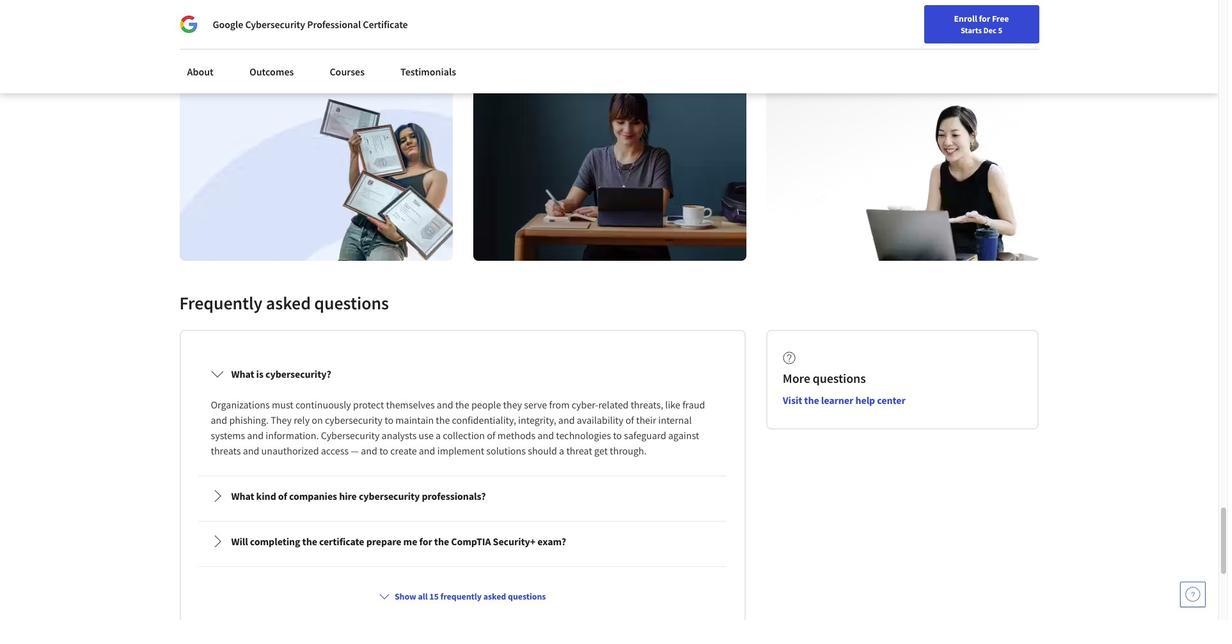 Task type: describe. For each thing, give the bounding box(es) containing it.
learn
[[200, 58, 225, 71]]

english button
[[950, 0, 1028, 42]]

0 horizontal spatial a
[[436, 429, 441, 442]]

unauthorized
[[261, 445, 319, 458]]

professional
[[307, 18, 361, 31]]

to up through.
[[613, 429, 622, 442]]

job-
[[250, 21, 265, 33]]

asked inside dropdown button
[[483, 591, 506, 603]]

integrity,
[[518, 414, 556, 427]]

kind
[[256, 490, 276, 503]]

analysts
[[382, 429, 417, 442]]

people
[[472, 399, 501, 412]]

the left 'comptia'
[[434, 536, 449, 548]]

testimonials link
[[393, 58, 464, 86]]

threats,
[[631, 399, 663, 412]]

cybersecurity?
[[266, 368, 331, 381]]

themselves
[[386, 399, 435, 412]]

frequently
[[441, 591, 482, 603]]

2 horizontal spatial questions
[[813, 371, 866, 387]]

1 horizontal spatial in
[[906, 31, 913, 43]]

hire
[[339, 490, 357, 503]]

what for what kind of companies hire cybersecurity professionals?
[[231, 490, 254, 503]]

all inside unlimited access to 7,000+ world-class courses, hands-on projects, and job-ready certificate programs - all included in your subscription
[[369, 21, 378, 33]]

the up collection
[[436, 414, 450, 427]]

enroll for free starts dec 5
[[954, 13, 1009, 35]]

certificate inside unlimited access to 7,000+ world-class courses, hands-on projects, and job-ready certificate programs - all included in your subscription
[[288, 21, 325, 33]]

use
[[419, 429, 434, 442]]

free
[[992, 13, 1009, 24]]

collapsed list
[[196, 352, 729, 621]]

cybersecurity inside dropdown button
[[359, 490, 420, 503]]

what kind of companies hire cybersecurity professionals?
[[231, 490, 486, 503]]

on inside organizations must continuously protect themselves and the people they serve from cyber-related threats, like fraud and phishing. they rely on cybersecurity to maintain the confidentiality, integrity, and availability of their internal systems and information. cybersecurity analysts use a collection of methods and technologies to safeguard against threats and unauthorized access — and to create and implement solutions should a threat get through.
[[312, 414, 323, 427]]

show
[[395, 591, 416, 603]]

maintain
[[396, 414, 434, 427]]

5
[[998, 25, 1003, 35]]

exam?
[[538, 536, 566, 548]]

class
[[325, 8, 344, 20]]

center
[[877, 394, 906, 407]]

they
[[271, 414, 292, 427]]

0 vertical spatial of
[[626, 414, 634, 427]]

comptia
[[451, 536, 491, 548]]

english
[[973, 14, 1005, 27]]

and right —
[[361, 445, 377, 458]]

courses,
[[345, 8, 376, 20]]

information.
[[266, 429, 319, 442]]

help center image
[[1186, 587, 1201, 603]]

excel
[[885, 31, 904, 43]]

15
[[430, 591, 439, 603]]

access inside unlimited access to 7,000+ world-class courses, hands-on projects, and job-ready certificate programs - all included in your subscription
[[239, 8, 263, 20]]

the right completing at the left
[[302, 536, 317, 548]]

upskill
[[787, 31, 813, 43]]

related
[[599, 399, 629, 412]]

organizations
[[211, 399, 270, 412]]

from
[[549, 399, 570, 412]]

all inside dropdown button
[[418, 591, 428, 603]]

through.
[[610, 445, 647, 458]]

to left excel
[[876, 31, 883, 43]]

cybersecurity inside organizations must continuously protect themselves and the people they serve from cyber-related threats, like fraud and phishing. they rely on cybersecurity to maintain the confidentiality, integrity, and availability of their internal systems and information. cybersecurity analysts use a collection of methods and technologies to safeguard against threats and unauthorized access — and to create and implement solutions should a threat get through.
[[325, 414, 383, 427]]

the left digital
[[915, 31, 927, 43]]

programs
[[327, 21, 363, 33]]

get
[[594, 445, 608, 458]]

and right threats
[[243, 445, 259, 458]]

what is cybersecurity?
[[231, 368, 331, 381]]

more
[[783, 371, 810, 387]]

should
[[528, 445, 557, 458]]

1 vertical spatial of
[[487, 429, 496, 442]]

is
[[256, 368, 264, 381]]

prepare
[[366, 536, 402, 548]]

google
[[213, 18, 243, 31]]

will
[[231, 536, 248, 548]]

what is cybersecurity? button
[[201, 357, 725, 392]]

learn more
[[200, 58, 251, 71]]

technologies
[[556, 429, 611, 442]]

and inside unlimited access to 7,000+ world-class courses, hands-on projects, and job-ready certificate programs - all included in your subscription
[[234, 21, 249, 33]]

for inside enroll for free starts dec 5
[[979, 13, 991, 24]]

show all 15 frequently asked questions
[[395, 591, 546, 603]]

threat
[[566, 445, 592, 458]]

learn more link
[[200, 58, 269, 73]]

unlimited access to 7,000+ world-class courses, hands-on projects, and job-ready certificate programs - all included in your subscription
[[200, 8, 422, 46]]

ready
[[265, 21, 286, 33]]

must
[[272, 399, 294, 412]]

upskill your employees to excel in the digital economy
[[787, 31, 989, 43]]

create
[[390, 445, 417, 458]]

help
[[856, 394, 875, 407]]

completing
[[250, 536, 300, 548]]

visit the learner help center link
[[783, 394, 906, 407]]

protect
[[353, 399, 384, 412]]

1 horizontal spatial your
[[814, 31, 831, 43]]

about link
[[179, 58, 221, 86]]

-
[[365, 21, 368, 33]]

0 vertical spatial cybersecurity
[[245, 18, 305, 31]]

cyber-
[[572, 399, 599, 412]]

and down phishing. in the left of the page
[[247, 429, 264, 442]]

shopping cart: 1 item image
[[920, 10, 944, 30]]



Task type: locate. For each thing, give the bounding box(es) containing it.
safeguard
[[624, 429, 666, 442]]

1 what from the top
[[231, 368, 254, 381]]

2 vertical spatial of
[[278, 490, 287, 503]]

2 horizontal spatial of
[[626, 414, 634, 427]]

visit the learner help center
[[783, 394, 906, 407]]

starts
[[961, 25, 982, 35]]

of right kind
[[278, 490, 287, 503]]

what inside dropdown button
[[231, 490, 254, 503]]

0 vertical spatial certificate
[[288, 21, 325, 33]]

1 vertical spatial questions
[[813, 371, 866, 387]]

to up ready
[[265, 8, 273, 20]]

0 horizontal spatial for
[[419, 536, 432, 548]]

confidentiality,
[[452, 414, 516, 427]]

about
[[187, 65, 214, 78]]

0 horizontal spatial all
[[369, 21, 378, 33]]

of down confidentiality,
[[487, 429, 496, 442]]

internal
[[659, 414, 692, 427]]

of left their
[[626, 414, 634, 427]]

on up included
[[404, 8, 414, 20]]

certificate left prepare at the left bottom of page
[[319, 536, 364, 548]]

threats
[[211, 445, 241, 458]]

access left —
[[321, 445, 349, 458]]

for inside dropdown button
[[419, 536, 432, 548]]

1 horizontal spatial all
[[418, 591, 428, 603]]

1 vertical spatial what
[[231, 490, 254, 503]]

in inside unlimited access to 7,000+ world-class courses, hands-on projects, and job-ready certificate programs - all included in your subscription
[[415, 21, 422, 33]]

access inside organizations must continuously protect themselves and the people they serve from cyber-related threats, like fraud and phishing. they rely on cybersecurity to maintain the confidentiality, integrity, and availability of their internal systems and information. cybersecurity analysts use a collection of methods and technologies to safeguard against threats and unauthorized access — and to create and implement solutions should a threat get through.
[[321, 445, 349, 458]]

more questions
[[783, 371, 866, 387]]

on
[[404, 8, 414, 20], [312, 414, 323, 427]]

1 horizontal spatial on
[[404, 8, 414, 20]]

certificate down world-
[[288, 21, 325, 33]]

dec
[[984, 25, 997, 35]]

your down 'projects,'
[[200, 34, 217, 46]]

the left people at left bottom
[[455, 399, 469, 412]]

in
[[415, 21, 422, 33], [906, 31, 913, 43]]

of
[[626, 414, 634, 427], [487, 429, 496, 442], [278, 490, 287, 503]]

projects,
[[200, 21, 232, 33]]

your right upskill
[[814, 31, 831, 43]]

0 vertical spatial all
[[369, 21, 378, 33]]

1 horizontal spatial a
[[559, 445, 564, 458]]

0 vertical spatial on
[[404, 8, 414, 20]]

7,000+
[[274, 8, 299, 20]]

0 vertical spatial asked
[[266, 292, 311, 315]]

your inside unlimited access to 7,000+ world-class courses, hands-on projects, and job-ready certificate programs - all included in your subscription
[[200, 34, 217, 46]]

more
[[227, 58, 251, 71]]

1 vertical spatial on
[[312, 414, 323, 427]]

rely
[[294, 414, 310, 427]]

to up analysts
[[385, 414, 394, 427]]

1 vertical spatial a
[[559, 445, 564, 458]]

1 vertical spatial all
[[418, 591, 428, 603]]

google cybersecurity professional certificate
[[213, 18, 408, 31]]

1 horizontal spatial for
[[979, 13, 991, 24]]

certificate
[[288, 21, 325, 33], [319, 536, 364, 548]]

google image
[[179, 15, 197, 33]]

1 horizontal spatial access
[[321, 445, 349, 458]]

to left create
[[380, 445, 388, 458]]

the right visit at the right bottom of the page
[[805, 394, 819, 407]]

1 vertical spatial certificate
[[319, 536, 364, 548]]

1 vertical spatial cybersecurity
[[321, 429, 380, 442]]

employees
[[833, 31, 874, 43]]

2 what from the top
[[231, 490, 254, 503]]

and up the systems
[[211, 414, 227, 427]]

outcomes
[[249, 65, 294, 78]]

certificate
[[363, 18, 408, 31]]

1 vertical spatial for
[[419, 536, 432, 548]]

organizations must continuously protect themselves and the people they serve from cyber-related threats, like fraud and phishing. they rely on cybersecurity to maintain the confidentiality, integrity, and availability of their internal systems and information. cybersecurity analysts use a collection of methods and technologies to safeguard against threats and unauthorized access — and to create and implement solutions should a threat get through.
[[211, 399, 707, 458]]

0 vertical spatial a
[[436, 429, 441, 442]]

1 vertical spatial asked
[[483, 591, 506, 603]]

0 horizontal spatial questions
[[314, 292, 389, 315]]

they
[[503, 399, 522, 412]]

and up should
[[538, 429, 554, 442]]

all left 15 on the bottom left of the page
[[418, 591, 428, 603]]

what left 'is'
[[231, 368, 254, 381]]

collection
[[443, 429, 485, 442]]

visit
[[783, 394, 803, 407]]

like
[[665, 399, 681, 412]]

what inside "dropdown button"
[[231, 368, 254, 381]]

phishing.
[[229, 414, 269, 427]]

cybersecurity
[[325, 414, 383, 427], [359, 490, 420, 503]]

0 vertical spatial questions
[[314, 292, 389, 315]]

0 horizontal spatial cybersecurity
[[245, 18, 305, 31]]

and down from at the left of the page
[[558, 414, 575, 427]]

hands-
[[378, 8, 404, 20]]

fraud
[[683, 399, 705, 412]]

of inside dropdown button
[[278, 490, 287, 503]]

frequently asked questions
[[179, 292, 389, 315]]

1 horizontal spatial questions
[[508, 591, 546, 603]]

cybersecurity right hire
[[359, 490, 420, 503]]

availability
[[577, 414, 624, 427]]

courses link
[[322, 58, 372, 86]]

systems
[[211, 429, 245, 442]]

security+
[[493, 536, 536, 548]]

on inside unlimited access to 7,000+ world-class courses, hands-on projects, and job-ready certificate programs - all included in your subscription
[[404, 8, 414, 20]]

0 horizontal spatial asked
[[266, 292, 311, 315]]

included
[[380, 21, 413, 33]]

None search field
[[182, 8, 489, 34]]

0 vertical spatial cybersecurity
[[325, 414, 383, 427]]

to inside unlimited access to 7,000+ world-class courses, hands-on projects, and job-ready certificate programs - all included in your subscription
[[265, 8, 273, 20]]

0 horizontal spatial in
[[415, 21, 422, 33]]

all right -
[[369, 21, 378, 33]]

and up the subscription
[[234, 21, 249, 33]]

and
[[234, 21, 249, 33], [437, 399, 453, 412], [211, 414, 227, 427], [558, 414, 575, 427], [247, 429, 264, 442], [538, 429, 554, 442], [243, 445, 259, 458], [361, 445, 377, 458], [419, 445, 435, 458]]

1 vertical spatial cybersecurity
[[359, 490, 420, 503]]

me
[[403, 536, 417, 548]]

0 horizontal spatial access
[[239, 8, 263, 20]]

the
[[915, 31, 927, 43], [805, 394, 819, 407], [455, 399, 469, 412], [436, 414, 450, 427], [302, 536, 317, 548], [434, 536, 449, 548]]

for right me
[[419, 536, 432, 548]]

and down use
[[419, 445, 435, 458]]

cybersecurity
[[245, 18, 305, 31], [321, 429, 380, 442]]

subscription
[[219, 34, 265, 46]]

what left kind
[[231, 490, 254, 503]]

courses
[[330, 65, 365, 78]]

in right included
[[415, 21, 422, 33]]

0 horizontal spatial of
[[278, 490, 287, 503]]

learner
[[821, 394, 854, 407]]

testimonials
[[401, 65, 456, 78]]

access up job-
[[239, 8, 263, 20]]

what for what is cybersecurity?
[[231, 368, 254, 381]]

1 horizontal spatial cybersecurity
[[321, 429, 380, 442]]

world-
[[301, 8, 325, 20]]

asked
[[266, 292, 311, 315], [483, 591, 506, 603]]

1 vertical spatial access
[[321, 445, 349, 458]]

unlimited
[[200, 8, 237, 20]]

against
[[668, 429, 699, 442]]

for
[[979, 13, 991, 24], [419, 536, 432, 548]]

what
[[231, 368, 254, 381], [231, 490, 254, 503]]

a left threat
[[559, 445, 564, 458]]

frequently
[[179, 292, 263, 315]]

cybersecurity down protect
[[325, 414, 383, 427]]

in right excel
[[906, 31, 913, 43]]

0 vertical spatial access
[[239, 8, 263, 20]]

your
[[814, 31, 831, 43], [200, 34, 217, 46]]

enroll
[[954, 13, 978, 24]]

1 horizontal spatial asked
[[483, 591, 506, 603]]

a
[[436, 429, 441, 442], [559, 445, 564, 458]]

their
[[636, 414, 656, 427]]

and right themselves
[[437, 399, 453, 412]]

0 vertical spatial for
[[979, 13, 991, 24]]

access
[[239, 8, 263, 20], [321, 445, 349, 458]]

will completing the certificate prepare me for the comptia security+ exam?
[[231, 536, 566, 548]]

certificate inside dropdown button
[[319, 536, 364, 548]]

1 horizontal spatial of
[[487, 429, 496, 442]]

show all 15 frequently asked questions button
[[374, 586, 551, 609]]

cybersecurity inside organizations must continuously protect themselves and the people they serve from cyber-related threats, like fraud and phishing. they rely on cybersecurity to maintain the confidentiality, integrity, and availability of their internal systems and information. cybersecurity analysts use a collection of methods and technologies to safeguard against threats and unauthorized access — and to create and implement solutions should a threat get through.
[[321, 429, 380, 442]]

methods
[[498, 429, 536, 442]]

0 horizontal spatial your
[[200, 34, 217, 46]]

continuously
[[296, 399, 351, 412]]

2 vertical spatial questions
[[508, 591, 546, 603]]

what kind of companies hire cybersecurity professionals? button
[[201, 479, 725, 515]]

on right rely
[[312, 414, 323, 427]]

for up dec
[[979, 13, 991, 24]]

a right use
[[436, 429, 441, 442]]

solutions
[[486, 445, 526, 458]]

0 vertical spatial what
[[231, 368, 254, 381]]

questions inside dropdown button
[[508, 591, 546, 603]]

will completing the certificate prepare me for the comptia security+ exam? button
[[201, 524, 725, 560]]

questions
[[314, 292, 389, 315], [813, 371, 866, 387], [508, 591, 546, 603]]

to
[[265, 8, 273, 20], [876, 31, 883, 43], [385, 414, 394, 427], [613, 429, 622, 442], [380, 445, 388, 458]]

0 horizontal spatial on
[[312, 414, 323, 427]]



Task type: vqa. For each thing, say whether or not it's contained in the screenshot.
Understand Skill Gaps
no



